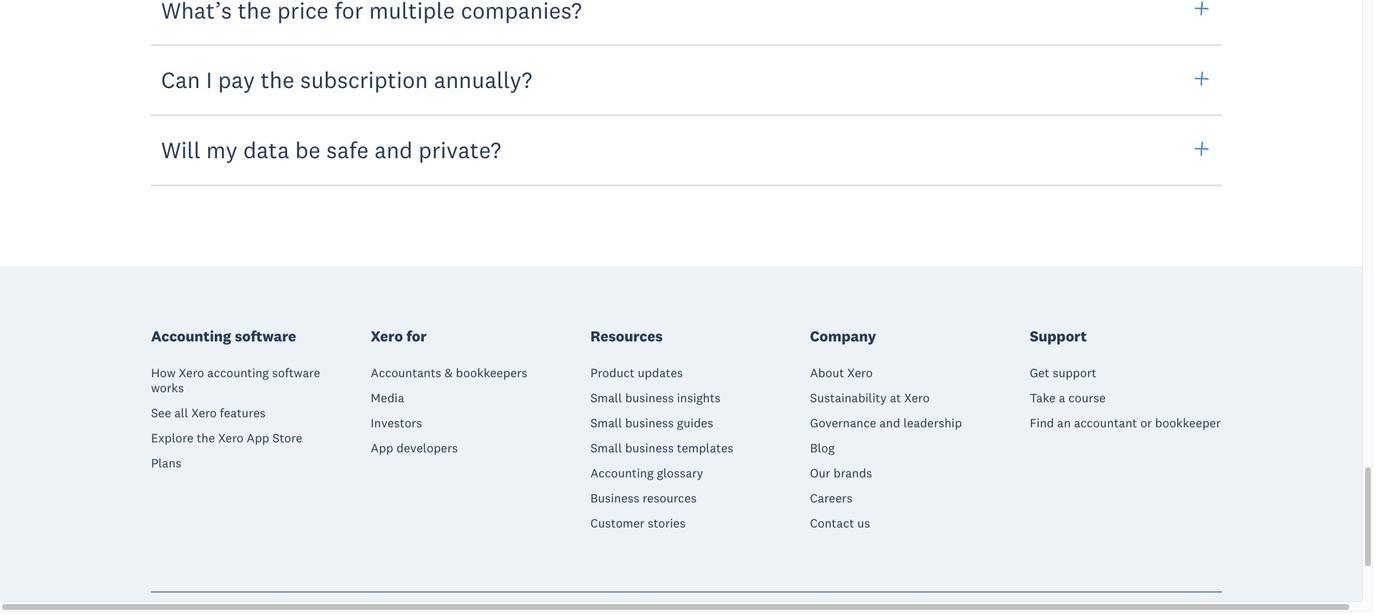 Task type: locate. For each thing, give the bounding box(es) containing it.
leadership
[[904, 416, 962, 431]]

business
[[591, 491, 640, 506]]

1 vertical spatial and
[[880, 416, 901, 431]]

accountants & bookkeepers link
[[371, 365, 528, 381]]

3 small from the top
[[591, 441, 622, 456]]

software inside how xero accounting software works
[[272, 365, 320, 381]]

0 vertical spatial accounting
[[151, 327, 231, 346]]

take
[[1030, 390, 1056, 406]]

3 business from the top
[[625, 441, 674, 456]]

2 vertical spatial small
[[591, 441, 622, 456]]

xero down the features
[[218, 431, 244, 446]]

software right accounting
[[272, 365, 320, 381]]

business up small business guides
[[625, 390, 674, 406]]

all
[[174, 406, 188, 421]]

support
[[1053, 365, 1097, 381]]

software up accounting
[[235, 327, 296, 346]]

xero right the at
[[905, 390, 930, 406]]

blog
[[810, 441, 835, 456]]

can i pay the subscription annually?
[[161, 65, 532, 94]]

accounting for accounting glossary
[[591, 466, 654, 481]]

our brands
[[810, 466, 873, 481]]

small business templates
[[591, 441, 734, 456]]

accountant
[[1074, 416, 1138, 431]]

app down the features
[[247, 431, 269, 446]]

0 horizontal spatial accounting
[[151, 327, 231, 346]]

business
[[625, 390, 674, 406], [625, 416, 674, 431], [625, 441, 674, 456]]

company
[[810, 327, 877, 346]]

small
[[591, 390, 622, 406], [591, 416, 622, 431], [591, 441, 622, 456]]

get support
[[1030, 365, 1097, 381]]

business resources
[[591, 491, 697, 506]]

app down investors
[[371, 441, 394, 456]]

1 horizontal spatial accounting
[[591, 466, 654, 481]]

bookkeepers
[[456, 365, 528, 381]]

accountants & bookkeepers
[[371, 365, 528, 381]]

accounting
[[151, 327, 231, 346], [591, 466, 654, 481]]

an
[[1058, 416, 1071, 431]]

accountants
[[371, 365, 442, 381]]

app developers link
[[371, 441, 458, 456]]

0 vertical spatial software
[[235, 327, 296, 346]]

1 business from the top
[[625, 390, 674, 406]]

pay
[[218, 65, 255, 94]]

app developers
[[371, 441, 458, 456]]

features
[[220, 406, 266, 421]]

explore the xero app store
[[151, 431, 302, 446]]

and right the safe
[[375, 136, 413, 164]]

data
[[243, 136, 289, 164]]

1 horizontal spatial the
[[261, 65, 295, 94]]

contact us
[[810, 516, 871, 532]]

templates
[[677, 441, 734, 456]]

and
[[375, 136, 413, 164], [880, 416, 901, 431]]

sustainability at xero link
[[810, 390, 930, 406]]

works
[[151, 380, 184, 396]]

safe
[[326, 136, 369, 164]]

accounting up business
[[591, 466, 654, 481]]

business down small business insights link
[[625, 416, 674, 431]]

brands
[[834, 466, 873, 481]]

accounting up how
[[151, 327, 231, 346]]

1 horizontal spatial and
[[880, 416, 901, 431]]

xero for
[[371, 327, 427, 346]]

0 horizontal spatial app
[[247, 431, 269, 446]]

can i pay the subscription annually? button
[[151, 44, 1223, 116]]

app
[[247, 431, 269, 446], [371, 441, 394, 456]]

1 vertical spatial software
[[272, 365, 320, 381]]

media link
[[371, 390, 404, 406]]

and down the at
[[880, 416, 901, 431]]

subscription
[[300, 65, 428, 94]]

the down see all xero features
[[197, 431, 215, 446]]

0 vertical spatial and
[[375, 136, 413, 164]]

1 vertical spatial accounting
[[591, 466, 654, 481]]

2 vertical spatial business
[[625, 441, 674, 456]]

contact us link
[[810, 516, 871, 532]]

1 horizontal spatial app
[[371, 441, 394, 456]]

how xero accounting software works
[[151, 365, 320, 396]]

2 business from the top
[[625, 416, 674, 431]]

can
[[161, 65, 200, 94]]

product updates link
[[591, 365, 683, 381]]

0 vertical spatial small
[[591, 390, 622, 406]]

xero right how
[[179, 365, 204, 381]]

our brands link
[[810, 466, 873, 481]]

find
[[1030, 416, 1055, 431]]

product
[[591, 365, 635, 381]]

governance
[[810, 416, 877, 431]]

0 vertical spatial the
[[261, 65, 295, 94]]

support
[[1030, 327, 1087, 346]]

business down the small business guides link
[[625, 441, 674, 456]]

business for templates
[[625, 441, 674, 456]]

investors
[[371, 416, 422, 431]]

small for small business insights
[[591, 390, 622, 406]]

1 small from the top
[[591, 390, 622, 406]]

0 horizontal spatial and
[[375, 136, 413, 164]]

how
[[151, 365, 176, 381]]

1 vertical spatial the
[[197, 431, 215, 446]]

developers
[[397, 441, 458, 456]]

about xero link
[[810, 365, 873, 381]]

software
[[235, 327, 296, 346], [272, 365, 320, 381]]

2 small from the top
[[591, 416, 622, 431]]

small for small business templates
[[591, 441, 622, 456]]

investors link
[[371, 416, 422, 431]]

1 vertical spatial small
[[591, 416, 622, 431]]

the
[[261, 65, 295, 94], [197, 431, 215, 446]]

1 vertical spatial business
[[625, 416, 674, 431]]

see all xero features
[[151, 406, 266, 421]]

explore
[[151, 431, 194, 446]]

xero
[[371, 327, 403, 346], [179, 365, 204, 381], [848, 365, 873, 381], [905, 390, 930, 406], [191, 406, 217, 421], [218, 431, 244, 446]]

0 horizontal spatial the
[[197, 431, 215, 446]]

0 vertical spatial business
[[625, 390, 674, 406]]

the right pay
[[261, 65, 295, 94]]

find an accountant or bookkeeper link
[[1030, 416, 1221, 431]]



Task type: vqa. For each thing, say whether or not it's contained in the screenshot.
online associated with and
no



Task type: describe. For each thing, give the bounding box(es) containing it.
small business templates link
[[591, 441, 734, 456]]

get
[[1030, 365, 1050, 381]]

resources
[[643, 491, 697, 506]]

xero up sustainability at xero
[[848, 365, 873, 381]]

accounting for accounting software
[[151, 327, 231, 346]]

xero right all
[[191, 406, 217, 421]]

customer stories link
[[591, 516, 686, 532]]

see all xero features link
[[151, 406, 266, 421]]

careers
[[810, 491, 853, 506]]

take a course
[[1030, 390, 1106, 406]]

private?
[[419, 136, 501, 164]]

small business guides link
[[591, 416, 714, 431]]

updates
[[638, 365, 683, 381]]

xero inside how xero accounting software works
[[179, 365, 204, 381]]

at
[[890, 390, 901, 406]]

business for guides
[[625, 416, 674, 431]]

&
[[445, 365, 453, 381]]

accounting
[[207, 365, 269, 381]]

course
[[1069, 390, 1106, 406]]

resources
[[591, 327, 663, 346]]

xero left for
[[371, 327, 403, 346]]

a
[[1059, 390, 1066, 406]]

media
[[371, 390, 404, 406]]

contact
[[810, 516, 855, 532]]

small business insights link
[[591, 390, 721, 406]]

small business guides
[[591, 416, 714, 431]]

business for insights
[[625, 390, 674, 406]]

get support link
[[1030, 365, 1097, 381]]

small for small business guides
[[591, 416, 622, 431]]

stories
[[648, 516, 686, 532]]

will
[[161, 136, 201, 164]]

accounting glossary link
[[591, 466, 704, 481]]

or
[[1141, 416, 1152, 431]]

i
[[206, 65, 212, 94]]

annually?
[[434, 65, 532, 94]]

explore the xero app store link
[[151, 431, 302, 446]]

our
[[810, 466, 831, 481]]

careers link
[[810, 491, 853, 506]]

how xero accounting software works link
[[151, 365, 343, 396]]

bookkeeper
[[1156, 416, 1221, 431]]

sustainability at xero
[[810, 390, 930, 406]]

plans
[[151, 456, 182, 471]]

governance and leadership link
[[810, 416, 962, 431]]

guides
[[677, 416, 714, 431]]

the inside can i pay the subscription annually? dropdown button
[[261, 65, 295, 94]]

my
[[206, 136, 238, 164]]

plans link
[[151, 456, 182, 471]]

for
[[407, 327, 427, 346]]

be
[[295, 136, 321, 164]]

store
[[273, 431, 302, 446]]

governance and leadership
[[810, 416, 962, 431]]

customer stories
[[591, 516, 686, 532]]

will my data be safe and private?
[[161, 136, 501, 164]]

glossary
[[657, 466, 704, 481]]

us
[[858, 516, 871, 532]]

take a course link
[[1030, 390, 1106, 406]]

customer
[[591, 516, 645, 532]]

find an accountant or bookkeeper
[[1030, 416, 1221, 431]]

product updates
[[591, 365, 683, 381]]

see
[[151, 406, 171, 421]]

insights
[[677, 390, 721, 406]]

blog link
[[810, 441, 835, 456]]

about
[[810, 365, 845, 381]]

small business insights
[[591, 390, 721, 406]]

will my data be safe and private? button
[[151, 114, 1223, 186]]

accounting glossary
[[591, 466, 704, 481]]

about xero
[[810, 365, 873, 381]]

business resources link
[[591, 491, 697, 506]]

and inside dropdown button
[[375, 136, 413, 164]]

accounting software
[[151, 327, 296, 346]]



